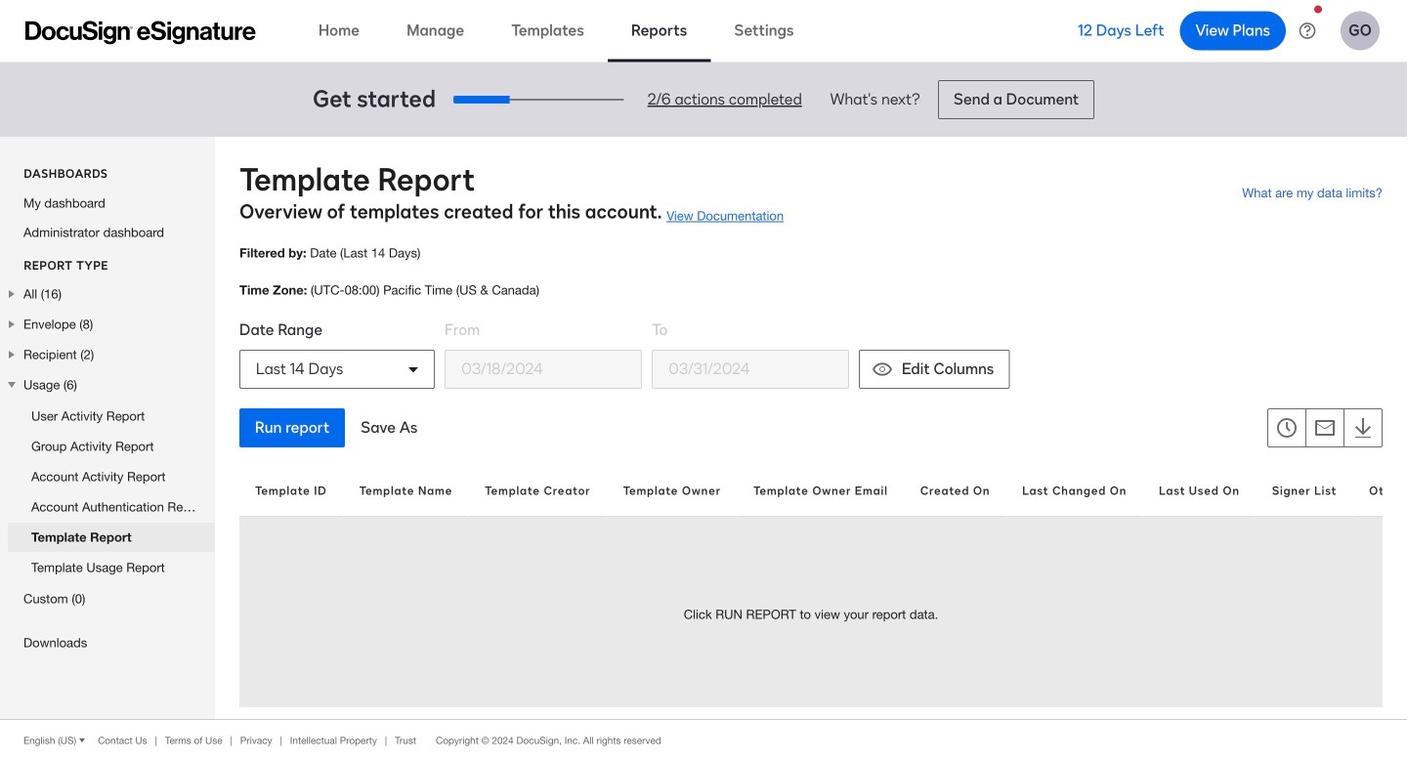 Task type: vqa. For each thing, say whether or not it's contained in the screenshot.
Primary Report Detail Actions group
yes



Task type: describe. For each thing, give the bounding box(es) containing it.
docusign esignature image
[[25, 21, 256, 44]]

MM/DD/YYYY text field
[[653, 351, 849, 388]]



Task type: locate. For each thing, give the bounding box(es) containing it.
more info region
[[0, 720, 1408, 762]]

secondary report detail actions group
[[1268, 409, 1383, 448]]

MM/DD/YYYY text field
[[446, 351, 641, 388]]

primary report detail actions group
[[240, 409, 434, 448]]



